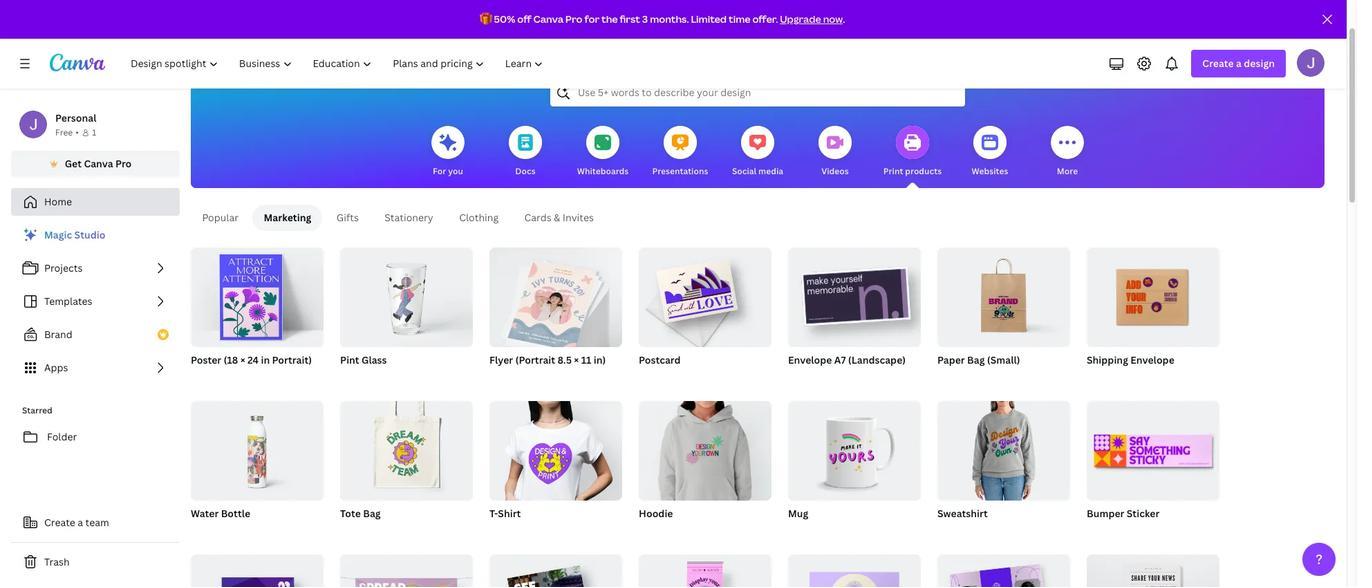 Task type: locate. For each thing, give the bounding box(es) containing it.
0 horizontal spatial a
[[78, 516, 83, 529]]

create a design button
[[1192, 50, 1287, 77]]

presentations
[[653, 165, 709, 177]]

invites
[[563, 211, 594, 224]]

bag for paper
[[968, 353, 985, 367]]

paper
[[938, 353, 965, 367]]

clothing button
[[448, 205, 510, 231]]

clothing
[[459, 211, 499, 224]]

canva right off
[[534, 12, 564, 26]]

apps link
[[11, 354, 180, 382]]

sticker
[[1127, 507, 1160, 520]]

bumper sticker
[[1087, 507, 1160, 520]]

0 horizontal spatial canva
[[84, 157, 113, 170]]

paper bag (small) group
[[938, 242, 1071, 385]]

a for team
[[78, 516, 83, 529]]

pro up "home" link
[[115, 157, 132, 170]]

1 vertical spatial pro
[[115, 157, 132, 170]]

shipping envelope group
[[1087, 242, 1220, 385]]

1 horizontal spatial design
[[1245, 57, 1276, 70]]

1 horizontal spatial a
[[1237, 57, 1242, 70]]

months.
[[650, 12, 689, 26]]

create inside dropdown button
[[1203, 57, 1235, 70]]

bag right 'tote'
[[363, 507, 381, 520]]

top level navigation element
[[122, 50, 556, 77]]

create a design
[[1203, 57, 1276, 70]]

cards & invites button
[[513, 205, 606, 231]]

1 horizontal spatial envelope
[[1131, 353, 1175, 367]]

1 vertical spatial canva
[[84, 157, 113, 170]]

🎁 50% off canva pro for the first 3 months. limited time offer. upgrade now .
[[480, 12, 846, 26]]

0 horizontal spatial envelope
[[789, 353, 832, 367]]

.
[[843, 12, 846, 26]]

1 vertical spatial you
[[448, 165, 463, 177]]

for
[[585, 12, 600, 26]]

a inside button
[[78, 516, 83, 529]]

× left 24 at the left bottom of page
[[240, 353, 245, 367]]

1 horizontal spatial create
[[1203, 57, 1235, 70]]

sweatshirt group
[[938, 396, 1071, 538]]

Search search field
[[578, 80, 938, 106]]

group
[[191, 242, 324, 347], [340, 242, 473, 347], [490, 242, 623, 352], [639, 242, 772, 347], [789, 242, 921, 347], [938, 242, 1071, 347], [1087, 242, 1220, 347], [191, 396, 324, 501], [340, 396, 473, 501], [490, 396, 623, 501], [639, 396, 772, 501], [789, 396, 921, 501], [938, 396, 1071, 501], [1087, 396, 1220, 501], [191, 549, 324, 587], [340, 549, 473, 587], [490, 549, 623, 587], [639, 549, 772, 587], [789, 549, 921, 587], [938, 549, 1071, 587], [1087, 549, 1220, 587]]

apps
[[44, 361, 68, 374]]

None search field
[[551, 79, 966, 107]]

cards
[[525, 211, 552, 224]]

a inside dropdown button
[[1237, 57, 1242, 70]]

magic studio
[[44, 228, 105, 241]]

for
[[433, 165, 446, 177]]

popular button
[[191, 205, 250, 231]]

24
[[248, 353, 259, 367]]

1
[[92, 127, 96, 138]]

50%
[[494, 12, 516, 26]]

free •
[[55, 127, 79, 138]]

0 horizontal spatial create
[[44, 516, 75, 529]]

1 vertical spatial bag
[[363, 507, 381, 520]]

envelope a7 (landscape)
[[789, 353, 906, 367]]

offer.
[[753, 12, 778, 26]]

1 envelope from the left
[[789, 353, 832, 367]]

0 vertical spatial create
[[1203, 57, 1235, 70]]

(landscape)
[[849, 353, 906, 367]]

get canva pro button
[[11, 151, 180, 177]]

for you button
[[432, 116, 465, 188]]

more
[[1058, 165, 1079, 177]]

1 horizontal spatial bag
[[968, 353, 985, 367]]

docs
[[516, 165, 536, 177]]

for you
[[433, 165, 463, 177]]

cards & invites
[[525, 211, 594, 224]]

0 horizontal spatial you
[[448, 165, 463, 177]]

× left 11
[[574, 353, 579, 367]]

0 vertical spatial bag
[[968, 353, 985, 367]]

0 vertical spatial a
[[1237, 57, 1242, 70]]

t-shirt group
[[490, 396, 623, 538]]

more button
[[1051, 116, 1085, 188]]

water bottle group
[[191, 396, 324, 538]]

glass
[[362, 353, 387, 367]]

0 vertical spatial pro
[[566, 12, 583, 26]]

whiteboards button
[[577, 116, 629, 188]]

presentations button
[[653, 116, 709, 188]]

design left jacob simon icon
[[1245, 57, 1276, 70]]

pint glass group
[[340, 242, 473, 385]]

postcard
[[639, 353, 681, 367]]

upgrade now button
[[780, 12, 843, 26]]

canva right get
[[84, 157, 113, 170]]

0 horizontal spatial pro
[[115, 157, 132, 170]]

1 horizontal spatial ×
[[574, 353, 579, 367]]

postcard group
[[639, 242, 772, 385]]

bag right paper
[[968, 353, 985, 367]]

1 vertical spatial a
[[78, 516, 83, 529]]

create inside button
[[44, 516, 75, 529]]

brand link
[[11, 321, 180, 349]]

11
[[582, 353, 592, 367]]

🎁
[[480, 12, 492, 26]]

folder link
[[11, 423, 180, 451]]

t-shirt
[[490, 507, 521, 520]]

2 envelope from the left
[[1131, 353, 1175, 367]]

folder
[[47, 430, 77, 443]]

0 vertical spatial you
[[710, 33, 752, 62]]

social media button
[[732, 116, 784, 188]]

pro left for
[[566, 12, 583, 26]]

flyer (portrait 8.5 × 11 in) group
[[490, 242, 623, 385]]

envelope left a7
[[789, 353, 832, 367]]

print products button
[[884, 116, 942, 188]]

envelope
[[789, 353, 832, 367], [1131, 353, 1175, 367]]

3
[[642, 12, 648, 26]]

envelope right shipping
[[1131, 353, 1175, 367]]

pint glass
[[340, 353, 387, 367]]

list
[[11, 221, 180, 382]]

a
[[1237, 57, 1242, 70], [78, 516, 83, 529]]

create for create a design
[[1203, 57, 1235, 70]]

stationery button
[[373, 205, 445, 231]]

brand
[[44, 328, 72, 341]]

social media
[[732, 165, 784, 177]]

design down upgrade
[[756, 33, 827, 62]]

×
[[240, 353, 245, 367], [574, 353, 579, 367]]

videos button
[[819, 116, 852, 188]]

0 horizontal spatial bag
[[363, 507, 381, 520]]

1 vertical spatial create
[[44, 516, 75, 529]]

poster (18 × 24 in portrait) group
[[191, 242, 324, 385]]

bumper
[[1087, 507, 1125, 520]]

what
[[607, 33, 666, 62]]

the
[[602, 12, 618, 26]]

hoodie
[[639, 507, 673, 520]]

0 vertical spatial canva
[[534, 12, 564, 26]]

envelope a7 (landscape) group
[[789, 242, 921, 385]]

you right the for
[[448, 165, 463, 177]]

poster
[[191, 353, 221, 367]]

1 horizontal spatial canva
[[534, 12, 564, 26]]

trash
[[44, 555, 70, 569]]

get
[[65, 157, 82, 170]]

0 horizontal spatial ×
[[240, 353, 245, 367]]

you down time
[[710, 33, 752, 62]]

bumper sticker group
[[1087, 396, 1220, 538]]

create for create a team
[[44, 516, 75, 529]]

social
[[732, 165, 757, 177]]



Task type: describe. For each thing, give the bounding box(es) containing it.
1 horizontal spatial you
[[710, 33, 752, 62]]

personal
[[55, 111, 96, 125]]

paper bag (small)
[[938, 353, 1021, 367]]

print
[[884, 165, 904, 177]]

0 horizontal spatial design
[[756, 33, 827, 62]]

free
[[55, 127, 73, 138]]

shirt
[[498, 507, 521, 520]]

flyer (portrait 8.5 × 11 in)
[[490, 353, 606, 367]]

home
[[44, 195, 72, 208]]

design inside dropdown button
[[1245, 57, 1276, 70]]

trash link
[[11, 549, 180, 576]]

water bottle
[[191, 507, 251, 520]]

templates
[[44, 295, 92, 308]]

off
[[518, 12, 532, 26]]

magic
[[44, 228, 72, 241]]

today?
[[831, 33, 909, 62]]

gifts
[[337, 211, 359, 224]]

now
[[824, 12, 843, 26]]

limited
[[691, 12, 727, 26]]

get canva pro
[[65, 157, 132, 170]]

first
[[620, 12, 641, 26]]

magic studio link
[[11, 221, 180, 249]]

bag for tote
[[363, 507, 381, 520]]

list containing magic studio
[[11, 221, 180, 382]]

in)
[[594, 353, 606, 367]]

create a team
[[44, 516, 109, 529]]

sweatshirt
[[938, 507, 988, 520]]

tote bag group
[[340, 396, 473, 538]]

upgrade
[[780, 12, 822, 26]]

projects
[[44, 261, 83, 275]]

mug
[[789, 507, 809, 520]]

print products
[[884, 165, 942, 177]]

(portrait
[[516, 353, 556, 367]]

team
[[85, 516, 109, 529]]

portrait)
[[272, 353, 312, 367]]

poster (18 × 24 in portrait)
[[191, 353, 312, 367]]

time
[[729, 12, 751, 26]]

you inside "button"
[[448, 165, 463, 177]]

8.5
[[558, 353, 572, 367]]

media
[[759, 165, 784, 177]]

folder button
[[11, 423, 180, 451]]

in
[[261, 353, 270, 367]]

canva inside button
[[84, 157, 113, 170]]

studio
[[74, 228, 105, 241]]

a for design
[[1237, 57, 1242, 70]]

whiteboards
[[577, 165, 629, 177]]

projects link
[[11, 255, 180, 282]]

shipping envelope
[[1087, 353, 1175, 367]]

will
[[670, 33, 706, 62]]

t-
[[490, 507, 498, 520]]

marketing
[[264, 211, 312, 224]]

a7
[[835, 353, 846, 367]]

1 horizontal spatial pro
[[566, 12, 583, 26]]

pro inside button
[[115, 157, 132, 170]]

mug group
[[789, 396, 921, 538]]

bottle
[[221, 507, 251, 520]]

marketing button
[[253, 205, 323, 231]]

products
[[906, 165, 942, 177]]

1 × from the left
[[240, 353, 245, 367]]

2 × from the left
[[574, 353, 579, 367]]

•
[[76, 127, 79, 138]]

templates link
[[11, 288, 180, 315]]

gifts button
[[325, 205, 370, 231]]

(18
[[224, 353, 238, 367]]

tote bag
[[340, 507, 381, 520]]

shipping
[[1087, 353, 1129, 367]]

jacob simon image
[[1298, 49, 1325, 77]]

water
[[191, 507, 219, 520]]

stationery
[[385, 211, 434, 224]]

hoodie group
[[639, 396, 772, 538]]

starred
[[22, 405, 52, 416]]

home link
[[11, 188, 180, 216]]

create a team button
[[11, 509, 180, 537]]

(small)
[[988, 353, 1021, 367]]

pint
[[340, 353, 359, 367]]



Task type: vqa. For each thing, say whether or not it's contained in the screenshot.
Paper Bag (Small) on the right bottom
yes



